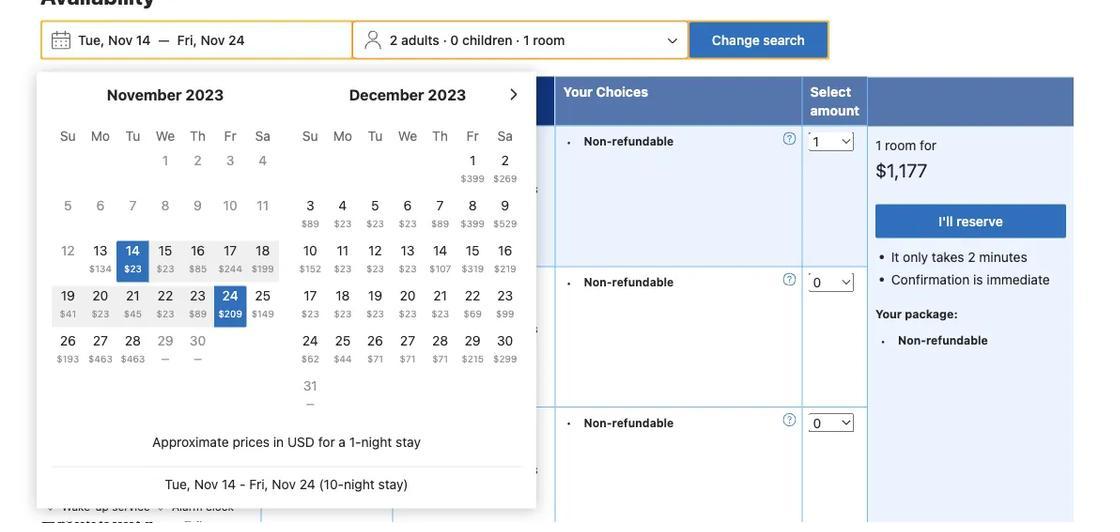 Task type: locate. For each thing, give the bounding box(es) containing it.
$23 for 17 december 2023 option
[[301, 309, 319, 320]]

26 for 26 $193
[[60, 333, 76, 349]]

$23 for the "11 december 2023" option
[[334, 264, 352, 275]]

mo up "roller"
[[91, 128, 110, 144]]

14 up november
[[136, 33, 151, 48]]

3 tax, from the top
[[495, 466, 516, 477]]

$244
[[218, 264, 242, 275]]

2 22 from the left
[[465, 288, 481, 304]]

23
[[190, 288, 206, 304], [497, 288, 513, 304]]

fri, for —
[[177, 33, 197, 48]]

27 up free toiletries
[[93, 333, 108, 349]]

2 vertical spatial room
[[100, 201, 130, 214]]

1 horizontal spatial 9
[[501, 198, 509, 213]]

0 horizontal spatial 28
[[125, 333, 141, 349]]

0 vertical spatial your
[[563, 84, 593, 100]]

$23 inside the 6 december 2023 checkbox
[[399, 219, 417, 230]]

0 vertical spatial 13.38
[[455, 184, 480, 195]]

1 $399 from the top
[[461, 174, 485, 185]]

27 December 2023 checkbox
[[392, 332, 424, 373]]

0 vertical spatial 25
[[255, 288, 271, 304]]

5 up full on the top left of page
[[64, 198, 72, 213]]

16 $219
[[494, 243, 516, 275]]

shower
[[156, 350, 195, 364]]

30 December 2023 checkbox
[[489, 332, 522, 373]]

$23 inside the "11 december 2023" option
[[334, 264, 352, 275]]

0 vertical spatial more details on meals and payment options image
[[783, 133, 796, 146]]

1 vertical spatial $399
[[461, 219, 485, 230]]

1 23 from the left
[[190, 288, 206, 304]]

24 inside 24 $209
[[222, 288, 238, 304]]

tue,
[[78, 33, 105, 48], [165, 477, 191, 493]]

2 tax, from the top
[[495, 325, 516, 336]]

th up 2 checkbox
[[190, 128, 206, 144]]

16 up $219
[[498, 243, 512, 259]]

0 vertical spatial room
[[533, 33, 565, 48]]

6 right 5 $23
[[404, 198, 412, 213]]

4 for 4
[[259, 153, 267, 168]]

2 horizontal spatial room
[[885, 138, 917, 153]]

28 $71
[[432, 333, 448, 365]]

1 for 1 room for $1,177
[[876, 138, 882, 153]]

1 · from the left
[[443, 33, 447, 48]]

fr
[[224, 128, 236, 144], [467, 128, 479, 144]]

14
[[136, 33, 151, 48], [126, 243, 140, 259], [433, 243, 447, 259], [222, 477, 236, 493]]

5 for 5 $23
[[371, 198, 379, 213]]

18 cell
[[247, 238, 279, 283]]

mo for december
[[333, 128, 352, 144]]

1 vertical spatial your
[[876, 308, 902, 321]]

$23 inside 21 december 2023 "checkbox"
[[431, 309, 449, 320]]

17 inside 17 $244
[[224, 243, 237, 259]]

1 horizontal spatial 2023
[[428, 86, 466, 104]]

29 —
[[157, 333, 173, 365]]

% for 2nd more details on meals and payment options image from the bottom
[[483, 325, 492, 336]]

19 cell
[[52, 283, 84, 328]]

2023 down 0
[[428, 86, 466, 104]]

15 up air
[[158, 243, 172, 259]]

30 up shower
[[190, 333, 206, 349]]

grid for december
[[294, 118, 522, 418]]

23 inside "23 $89"
[[190, 288, 206, 304]]

$23 inside 12 december 2023 option
[[366, 264, 384, 275]]

beds
[[79, 232, 109, 247]]

2 tu from the left
[[368, 128, 383, 144]]

15
[[158, 243, 172, 259], [466, 243, 480, 259]]

0 vertical spatial excluded:
[[404, 325, 452, 336]]

2 December 2023 checkbox
[[489, 151, 522, 193]]

0 horizontal spatial 30
[[190, 333, 206, 349]]

0 vertical spatial up
[[95, 463, 109, 476]]

26 for 26 $71
[[367, 333, 383, 349]]

1
[[523, 33, 530, 48], [876, 138, 882, 153], [162, 153, 168, 168], [470, 153, 476, 168], [91, 201, 97, 214]]

1 13.38 from the top
[[455, 184, 480, 195]]

channels up alarm in the left bottom of the page
[[166, 482, 213, 495]]

26 inside the 26 $193
[[60, 333, 76, 349]]

3 39.95 from the top
[[404, 484, 430, 496]]

per
[[483, 203, 499, 214], [483, 344, 499, 355], [483, 484, 499, 496]]

20 December 2023 checkbox
[[392, 287, 424, 328]]

1 horizontal spatial 15
[[466, 243, 480, 259]]

1 $71 from the left
[[367, 354, 383, 365]]

$85
[[189, 264, 207, 275]]

0 vertical spatial 13.38 % tax, us$ 39.95 resort fee per night
[[404, 184, 538, 214]]

29 up shower
[[157, 333, 173, 349]]

19
[[61, 288, 75, 304], [368, 288, 382, 304]]

room inside button
[[533, 33, 565, 48]]

16 November 2023 checkbox
[[182, 242, 214, 283]]

19 $23
[[366, 288, 384, 320]]

1 horizontal spatial 13
[[401, 243, 415, 259]]

2 13.38 from the top
[[455, 325, 480, 336]]

su
[[60, 128, 76, 144], [302, 128, 318, 144]]

2 excluded: from the top
[[404, 466, 452, 477]]

site
[[196, 201, 217, 214]]

1 inside checkbox
[[162, 153, 168, 168]]

toiletries
[[88, 350, 134, 364]]

3 left 4 $23
[[306, 198, 314, 213]]

12 inside option
[[61, 243, 75, 259]]

2 up $269
[[501, 153, 509, 168]]

$89 inside 23 november 2023 checkbox
[[189, 309, 207, 320]]

19 up $41
[[61, 288, 75, 304]]

11 for 11
[[257, 198, 269, 213]]

channels inside pay-per-view channels hairdryer
[[177, 426, 224, 439]]

0 vertical spatial $399
[[461, 174, 485, 185]]

room up "roller"
[[97, 133, 139, 151]]

wake-
[[62, 463, 95, 476], [62, 501, 95, 514]]

0 horizontal spatial $89
[[189, 309, 207, 320]]

1 vertical spatial room
[[885, 138, 917, 153]]

2 % from the top
[[483, 325, 492, 336]]

11 November 2023 checkbox
[[247, 197, 279, 238]]

1 $463 from the left
[[88, 354, 113, 365]]

pay-per-view channels hairdryer
[[104, 426, 224, 457]]

17 cell
[[214, 238, 247, 283]]

29 up $215
[[465, 333, 481, 349]]

1 we from the left
[[156, 128, 175, 144]]

1 horizontal spatial fri,
[[249, 477, 268, 493]]

21 November 2023 checkbox
[[117, 287, 149, 328]]

1 fee from the top
[[466, 203, 481, 214]]

0 horizontal spatial fr
[[224, 128, 236, 144]]

1 vertical spatial fri,
[[249, 477, 268, 493]]

1 39.95 from the top
[[404, 203, 430, 214]]

8 right 7 $89 at the left top
[[469, 198, 477, 213]]

— right 28 november 2023 option
[[161, 354, 170, 365]]

occupancy image
[[267, 135, 279, 148], [267, 276, 279, 288]]

14 right "13 $134"
[[126, 243, 140, 259]]

we
[[156, 128, 175, 144], [398, 128, 417, 144]]

your for your package:
[[876, 308, 902, 321]]

fee left 30 $299
[[466, 344, 481, 355]]

2 up from the top
[[95, 501, 109, 514]]

left
[[133, 201, 153, 214]]

up for service
[[95, 501, 109, 514]]

10 for 10 $152
[[303, 243, 317, 259]]

0 vertical spatial us$
[[519, 184, 538, 195]]

3 us$ from the top
[[519, 466, 538, 477]]

12 inside 12 $23
[[368, 243, 382, 259]]

7 November 2023 checkbox
[[117, 197, 149, 238]]

21 cell
[[117, 283, 149, 328]]

1 horizontal spatial 4
[[339, 198, 347, 213]]

0 vertical spatial fee
[[466, 203, 481, 214]]

1 20 from the left
[[92, 288, 108, 304]]

0 horizontal spatial 9
[[194, 198, 202, 213]]

8 December 2023 checkbox
[[457, 197, 489, 238]]

24 December 2023 checkbox
[[294, 332, 327, 373]]

1 9 from the left
[[194, 198, 202, 213]]

27 for 27 $463
[[93, 333, 108, 349]]

27 November 2023 checkbox
[[84, 332, 117, 373]]

2 left adults in the top left of the page
[[390, 33, 398, 48]]

21 inside 21 $45
[[126, 288, 140, 304]]

1 vertical spatial 25
[[335, 333, 351, 349]]

sa up 4 option
[[255, 128, 271, 144]]

23 up $99 at the left of the page
[[497, 288, 513, 304]]

29 November 2023 checkbox
[[149, 332, 182, 373]]

21 for 21 $23
[[433, 288, 447, 304]]

2 adults · 0 children · 1 room button
[[355, 23, 686, 58]]

mo down "of"
[[333, 128, 352, 144]]

$71
[[367, 354, 383, 365], [400, 354, 416, 365], [432, 354, 448, 365]]

8 inside option
[[161, 198, 170, 213]]

$463 right free
[[88, 354, 113, 365]]

1 16 from the left
[[191, 243, 205, 259]]

nonsmoking
[[46, 171, 137, 189]]

2 20 from the left
[[400, 288, 416, 304]]

2 vertical spatial for
[[318, 435, 335, 450]]

up for service/alarm
[[95, 463, 109, 476]]

2 horizontal spatial $71
[[432, 354, 448, 365]]

1 horizontal spatial sa
[[498, 128, 513, 144]]

0 horizontal spatial su
[[60, 128, 76, 144]]

26 up free
[[60, 333, 76, 349]]

16 inside 16 $85
[[191, 243, 205, 259]]

2 23 from the left
[[497, 288, 513, 304]]

0 horizontal spatial fri,
[[177, 33, 197, 48]]

— for 31
[[306, 400, 315, 410]]

2 more details on meals and payment options image from the top
[[783, 273, 796, 287]]

2 20 $23 from the left
[[399, 288, 417, 320]]

0 horizontal spatial 23
[[190, 288, 206, 304]]

0 vertical spatial wake-
[[62, 463, 95, 476]]

$71 inside 27 december 2023 checkbox
[[400, 354, 416, 365]]

7
[[129, 198, 137, 213], [437, 198, 444, 213]]

$71 for 26
[[367, 354, 383, 365]]

8
[[161, 198, 170, 213], [469, 198, 477, 213]]

clock down approximate
[[187, 463, 215, 476]]

12 November 2023 checkbox
[[52, 242, 84, 283]]

1 29 from the left
[[157, 333, 173, 349]]

18 for 18 $23
[[336, 288, 350, 304]]

$89 left $209 on the left bottom
[[189, 309, 207, 320]]

1 horizontal spatial mo
[[333, 128, 352, 144]]

25 inside 25 $149
[[255, 288, 271, 304]]

it
[[892, 250, 900, 265]]

39.95 left 28 $71
[[404, 344, 430, 355]]

more details on meals and payment options image
[[783, 133, 796, 146], [783, 273, 796, 287], [783, 414, 796, 427]]

26 $71
[[367, 333, 383, 365]]

1 more details on meals and payment options image from the top
[[783, 133, 796, 146]]

0 vertical spatial 18
[[256, 243, 270, 259]]

$399 left $269
[[461, 174, 485, 185]]

2 6 from the left
[[404, 198, 412, 213]]

1 horizontal spatial $71
[[400, 354, 416, 365]]

2 2023 from the left
[[428, 86, 466, 104]]

$23 inside 18 december 2023 checkbox
[[334, 309, 352, 320]]

$23 inside 20 november 2023 checkbox
[[91, 309, 109, 320]]

11 right 10 $152
[[337, 243, 349, 259]]

1 27 from the left
[[93, 333, 108, 349]]

tue, for tue, nov 14 — fri, nov 24
[[78, 33, 105, 48]]

10
[[474, 84, 489, 100], [223, 198, 237, 213], [303, 243, 317, 259]]

fr for december 2023
[[467, 128, 479, 144]]

2 grid from the left
[[294, 118, 522, 418]]

13 inside 13 $23
[[401, 243, 415, 259]]

tue, for tue, nov 14 - fri, nov 24 (10-night stay)
[[165, 477, 191, 493]]

10 up $152
[[303, 243, 317, 259]]

10 right "site" at the top left
[[223, 198, 237, 213]]

$23 inside 14 november 2023 option
[[124, 264, 142, 275]]

14 left -
[[222, 477, 236, 493]]

sa up "2 $269"
[[498, 128, 513, 144]]

16 $85
[[189, 243, 207, 275]]

27 inside 27 $71
[[400, 333, 415, 349]]

tue, nov 14 - fri, nov 24 (10-night stay)
[[165, 477, 408, 493]]

17 up $244
[[224, 243, 237, 259]]

1 horizontal spatial tu
[[368, 128, 383, 144]]

1 19 from the left
[[61, 288, 75, 304]]

2 inside "2 $269"
[[501, 153, 509, 168]]

30 November 2023 checkbox
[[182, 332, 214, 373]]

13 left 14 $107
[[401, 243, 415, 259]]

· right children
[[516, 33, 520, 48]]

20 right 19 $23
[[400, 288, 416, 304]]

2 15 from the left
[[466, 243, 480, 259]]

$71 for 27
[[400, 354, 416, 365]]

2 26 from the left
[[367, 333, 383, 349]]

0 vertical spatial %
[[483, 184, 492, 195]]

nov up type
[[108, 33, 133, 48]]

su down number
[[302, 128, 318, 144]]

2 mo from the left
[[333, 128, 352, 144]]

$399
[[461, 174, 485, 185], [461, 219, 485, 230]]

occupancy image down "$199"
[[267, 276, 279, 288]]

$1,177 up i'll reserve button
[[876, 160, 928, 182]]

2 us$ from the top
[[519, 325, 538, 336]]

28 November 2023 checkbox
[[117, 332, 149, 373]]

15 inside 15 $23
[[158, 243, 172, 259]]

16
[[191, 243, 205, 259], [498, 243, 512, 259]]

$209
[[218, 309, 242, 320]]

1 vertical spatial room
[[97, 133, 139, 151]]

1 vertical spatial tax,
[[495, 325, 516, 336]]

9 inside 9 $529
[[501, 198, 509, 213]]

20 inside option
[[400, 288, 416, 304]]

2 adults · 0 children · 1 room
[[390, 33, 565, 48]]

8 inside 8 $399
[[469, 198, 477, 213]]

16 inside the 16 $219
[[498, 243, 512, 259]]

tue, up the room type
[[78, 33, 105, 48]]

25 up $149
[[255, 288, 271, 304]]

24 inside the 24 $62
[[302, 333, 318, 349]]

22 inside 22 $69
[[465, 288, 481, 304]]

resort inside resort room 2 queens high roller view nonsmoking
[[46, 133, 94, 151]]

0 horizontal spatial 7
[[129, 198, 137, 213]]

6 for 6
[[96, 198, 105, 213]]

3 13.38 from the top
[[455, 466, 480, 477]]

2 27 from the left
[[400, 333, 415, 349]]

20 $23 inside the 20 december 2023 option
[[399, 288, 417, 320]]

2 we from the left
[[398, 128, 417, 144]]

13.38 for 2nd more details on meals and payment options image from the bottom
[[455, 325, 480, 336]]

th for december
[[432, 128, 448, 144]]

1 15 from the left
[[158, 243, 172, 259]]

2 sa from the left
[[498, 128, 513, 144]]

1 5 from the left
[[64, 198, 72, 213]]

$23 for the 5 december 2023 checkbox
[[366, 219, 384, 230]]

25 December 2023 checkbox
[[327, 332, 359, 373]]

your package:
[[876, 308, 958, 321]]

28 left 29 $215
[[432, 333, 448, 349]]

$89 for 7
[[431, 219, 449, 230]]

3 December 2023 checkbox
[[294, 197, 327, 238]]

$463 for 27
[[88, 354, 113, 365]]

stay)
[[378, 477, 408, 493]]

1 per from the top
[[483, 203, 499, 214]]

fee left 9 $529
[[466, 203, 481, 214]]

20 $23 for the 20 december 2023 option
[[399, 288, 417, 320]]

19 December 2023 checkbox
[[359, 287, 392, 328]]

1 vertical spatial fee
[[466, 344, 481, 355]]

0 horizontal spatial th
[[190, 128, 206, 144]]

0 horizontal spatial 3
[[226, 153, 234, 168]]

$23 inside 22 november 2023 checkbox
[[156, 309, 174, 320]]

18 $23
[[334, 288, 352, 320]]

$89 right the 6 december 2023 checkbox at the top left
[[431, 219, 449, 230]]

2 16 from the left
[[498, 243, 512, 259]]

0 horizontal spatial 20 $23
[[91, 288, 109, 320]]

1 12 from the left
[[61, 243, 75, 259]]

20 down 'feet²'
[[92, 288, 108, 304]]

2 down queens
[[194, 153, 202, 168]]

3 inside 3 $89
[[306, 198, 314, 213]]

$1,177 inside 1 room for $1,177
[[876, 160, 928, 182]]

22 inside 22 $23
[[158, 288, 173, 304]]

service
[[112, 501, 150, 514]]

2 vertical spatial %
[[483, 466, 492, 477]]

12 up 440
[[61, 243, 75, 259]]

21 for 21 $45
[[126, 288, 140, 304]]

2 horizontal spatial 10
[[474, 84, 489, 100]]

— for 30
[[194, 354, 202, 365]]

25
[[255, 288, 271, 304], [335, 333, 351, 349]]

25 up $44
[[335, 333, 351, 349]]

fri, right -
[[249, 477, 268, 493]]

0 horizontal spatial 6
[[96, 198, 105, 213]]

0 horizontal spatial grid
[[52, 118, 279, 373]]

$23
[[334, 219, 352, 230], [366, 219, 384, 230], [399, 219, 417, 230], [124, 264, 142, 275], [156, 264, 174, 275], [334, 264, 352, 275], [366, 264, 384, 275], [399, 264, 417, 275], [91, 309, 109, 320], [156, 309, 174, 320], [301, 309, 319, 320], [334, 309, 352, 320], [366, 309, 384, 320], [399, 309, 417, 320], [431, 309, 449, 320]]

0 vertical spatial 11
[[257, 198, 269, 213]]

us$
[[519, 184, 538, 195], [519, 325, 538, 336], [519, 466, 538, 477]]

18 right 17 $23
[[336, 288, 350, 304]]

0 horizontal spatial tu
[[126, 128, 140, 144]]

10 for 10
[[223, 198, 237, 213]]

$71 inside 26 $71
[[367, 354, 383, 365]]

1 2023 from the left
[[185, 86, 224, 104]]

$463
[[88, 354, 113, 365], [121, 354, 145, 365]]

22 December 2023 checkbox
[[457, 287, 489, 328]]

$89 for 23
[[189, 309, 207, 320]]

4 right 3 $89
[[339, 198, 347, 213]]

1 22 from the left
[[158, 288, 173, 304]]

$152
[[299, 264, 321, 275]]

28 inside 28 $463
[[125, 333, 141, 349]]

18 inside 18 $199
[[256, 243, 270, 259]]

27 inside 27 $463
[[93, 333, 108, 349]]

% for 3rd more details on meals and payment options image from the top of the page
[[483, 466, 492, 477]]

39.95
[[404, 203, 430, 214], [404, 344, 430, 355], [404, 484, 430, 496]]

1 21 from the left
[[126, 288, 140, 304]]

for right price
[[452, 84, 470, 100]]

13.38 % tax, us$ 39.95 resort fee per night
[[404, 184, 538, 214], [404, 325, 538, 355], [404, 466, 538, 496]]

14 inside 14 $23
[[126, 243, 140, 259]]

13 for 13 $134
[[93, 243, 107, 259]]

23 for 23 $99
[[497, 288, 513, 304]]

6 December 2023 checkbox
[[392, 197, 424, 238]]

0 vertical spatial 17
[[224, 243, 237, 259]]

11 inside 11 $23
[[337, 243, 349, 259]]

2 8 from the left
[[469, 198, 477, 213]]

10 inside 10 $152
[[303, 243, 317, 259]]

2 13.38 % tax, us$ 39.95 resort fee per night from the top
[[404, 325, 538, 355]]

2 21 from the left
[[433, 288, 447, 304]]

7 left on in the top left of the page
[[129, 198, 137, 213]]

$71 right 26 december 2023 "option"
[[400, 354, 416, 365]]

1 13 from the left
[[93, 243, 107, 259]]

1 vertical spatial wake-
[[62, 501, 95, 514]]

amount
[[811, 103, 860, 119]]

we for december
[[398, 128, 417, 144]]

14 up $107
[[433, 243, 447, 259]]

1 mo from the left
[[91, 128, 110, 144]]

$23 for 22 november 2023 checkbox
[[156, 309, 174, 320]]

0 horizontal spatial 8
[[161, 198, 170, 213]]

your for your choices
[[563, 84, 593, 100]]

fri, up november 2023
[[177, 33, 197, 48]]

8 for 8
[[161, 198, 170, 213]]

2 7 from the left
[[437, 198, 444, 213]]

9 inside checkbox
[[194, 198, 202, 213]]

10 $152
[[299, 243, 321, 275]]

1 30 from the left
[[190, 333, 206, 349]]

1 7 from the left
[[129, 198, 137, 213]]

sa for november 2023
[[255, 128, 271, 144]]

0 horizontal spatial $71
[[367, 354, 383, 365]]

30 $299
[[493, 333, 517, 365]]

1 inside 1 room for $1,177
[[876, 138, 882, 153]]

0 horizontal spatial 29
[[157, 333, 173, 349]]

1 horizontal spatial fr
[[467, 128, 479, 144]]

$23 inside 4 december 2023 checkbox
[[334, 219, 352, 230]]

1 horizontal spatial 28
[[432, 333, 448, 349]]

28 down tv
[[125, 333, 141, 349]]

11 inside option
[[257, 198, 269, 213]]

20 $23 inside 20 november 2023 checkbox
[[91, 288, 109, 320]]

for inside 1 room for $1,177
[[920, 138, 937, 153]]

26 inside "option"
[[367, 333, 383, 349]]

$319
[[461, 264, 484, 275]]

31 —
[[303, 378, 317, 410]]

1 vertical spatial 39.95
[[404, 344, 430, 355]]

3 % from the top
[[483, 466, 492, 477]]

1 su from the left
[[60, 128, 76, 144]]

2 up view
[[143, 133, 152, 151]]

2 28 from the left
[[432, 333, 448, 349]]

1 horizontal spatial 27
[[400, 333, 415, 349]]

11 down 4 option
[[257, 198, 269, 213]]

· left 0
[[443, 33, 447, 48]]

4 right 3 november 2023 option on the left top of the page
[[259, 153, 267, 168]]

approximate prices in usd for a 1-night stay
[[152, 435, 421, 450]]

4
[[259, 153, 267, 168], [339, 198, 347, 213]]

• for first more details on meals and payment options image from the top of the page
[[566, 136, 572, 149]]

2 30 from the left
[[497, 333, 513, 349]]

12 left 13 $23 on the left of page
[[368, 243, 382, 259]]

440
[[66, 267, 88, 280]]

tue, up alarm in the left bottom of the page
[[165, 477, 191, 493]]

$23 for the 20 december 2023 option
[[399, 309, 417, 320]]

grid
[[52, 118, 279, 373], [294, 118, 522, 418]]

alarm clock
[[172, 501, 234, 514]]

$1,177
[[399, 137, 445, 154], [876, 160, 928, 182]]

22 down air
[[158, 288, 173, 304]]

1 vertical spatial occupancy image
[[267, 276, 279, 288]]

23 December 2023 checkbox
[[489, 287, 522, 328]]

26 right 25 $44
[[367, 333, 383, 349]]

5 for 5
[[64, 198, 72, 213]]

9 for 9 $529
[[501, 198, 509, 213]]

— inside '30 —'
[[194, 354, 202, 365]]

1 vertical spatial 17
[[304, 288, 317, 304]]

0 vertical spatial 39.95
[[404, 203, 430, 214]]

17 for 17 $23
[[304, 288, 317, 304]]

4 inside 4 $23
[[339, 198, 347, 213]]

0 horizontal spatial 4
[[259, 153, 267, 168]]

excluded:
[[404, 325, 452, 336], [404, 466, 452, 477]]

1 sa from the left
[[255, 128, 271, 144]]

27 right 26 $71
[[400, 333, 415, 349]]

1 November 2023 checkbox
[[149, 151, 182, 193]]

1 horizontal spatial $1,177
[[876, 160, 928, 182]]

2 vertical spatial tax,
[[495, 466, 516, 477]]

4 November 2023 checkbox
[[247, 151, 279, 193]]

1 up from the top
[[95, 463, 109, 476]]

6 inside 6 $23
[[404, 198, 412, 213]]

7 December 2023 checkbox
[[424, 197, 457, 238]]

$71 inside 28 $71
[[432, 354, 448, 365]]

our
[[173, 201, 193, 214]]

wake- for wake-up service/alarm clock
[[62, 463, 95, 476]]

14 November 2023 checkbox
[[117, 242, 149, 283]]

fr for november 2023
[[224, 128, 236, 144]]

18 inside the 18 $23
[[336, 288, 350, 304]]

nov up the alarm clock
[[194, 477, 218, 493]]

wake- up wake-up service
[[62, 463, 95, 476]]

excluded: down stay at the left bottom of the page
[[404, 466, 452, 477]]

1 wake- from the top
[[62, 463, 95, 476]]

11
[[257, 198, 269, 213], [337, 243, 349, 259]]

23 for 23 $89
[[190, 288, 206, 304]]

9 right the our
[[194, 198, 202, 213]]

21 inside 21 $23
[[433, 288, 447, 304]]

1 horizontal spatial th
[[432, 128, 448, 144]]

2 occupancy image from the top
[[267, 276, 279, 288]]

1 horizontal spatial 25
[[335, 333, 351, 349]]

1 vertical spatial 13.38
[[455, 325, 480, 336]]

th down price
[[432, 128, 448, 144]]

1 vertical spatial 3
[[306, 198, 314, 213]]

4 December 2023 checkbox
[[327, 197, 359, 238]]

39.95 left 7 $89 at the left top
[[404, 203, 430, 214]]

2 wake- from the top
[[62, 501, 95, 514]]

$399 inside 8 december 2023 checkbox
[[461, 219, 485, 230]]

1 horizontal spatial for
[[452, 84, 470, 100]]

20 inside checkbox
[[92, 288, 108, 304]]

2 su from the left
[[302, 128, 318, 144]]

— down 31
[[306, 400, 315, 410]]

2 vertical spatial per
[[483, 484, 499, 496]]

2 5 from the left
[[371, 198, 379, 213]]

$463 for 28
[[121, 354, 145, 365]]

we up view
[[156, 128, 175, 144]]

clock right alarm in the left bottom of the page
[[206, 501, 234, 514]]

29 inside option
[[157, 333, 173, 349]]

0 vertical spatial tax,
[[495, 184, 516, 195]]

1 excluded: from the top
[[404, 325, 452, 336]]

$71 right $44
[[367, 354, 383, 365]]

up left service
[[95, 501, 109, 514]]

1 6 from the left
[[96, 198, 105, 213]]

fr up 1 $399
[[467, 128, 479, 144]]

1 horizontal spatial room
[[97, 133, 139, 151]]

1 for 1
[[162, 153, 168, 168]]

24
[[228, 33, 245, 48], [222, 288, 238, 304], [302, 333, 318, 349], [299, 477, 315, 493]]

2 29 from the left
[[465, 333, 481, 349]]

$23 for 20 november 2023 checkbox
[[91, 309, 109, 320]]

29 inside 29 $215
[[465, 333, 481, 349]]

1 horizontal spatial 26
[[367, 333, 383, 349]]

0 horizontal spatial 13
[[93, 243, 107, 259]]

1 13.38 % tax, us$ 39.95 resort fee per night from the top
[[404, 184, 538, 214]]

approximate
[[152, 435, 229, 450]]

2 12 from the left
[[368, 243, 382, 259]]

2 19 from the left
[[368, 288, 382, 304]]

$89 inside 3 december 2023 option
[[301, 219, 319, 230]]

19 right the 18 $23
[[368, 288, 382, 304]]

14 cell
[[117, 238, 149, 283]]

1 fr from the left
[[224, 128, 236, 144]]

2 $399 from the top
[[461, 219, 485, 230]]

13 inside "13 $134"
[[93, 243, 107, 259]]

18 up "$199"
[[256, 243, 270, 259]]

15 inside '15 $319'
[[466, 243, 480, 259]]

30 —
[[190, 333, 206, 365]]

$399 for 1
[[461, 174, 485, 185]]

2 9 from the left
[[501, 198, 509, 213]]

5 inside 5 $23
[[371, 198, 379, 213]]

2 for 2 adults · 0 children · 1 room
[[390, 33, 398, 48]]

14 inside 14 $107
[[433, 243, 447, 259]]

24 November 2023 checkbox
[[214, 287, 247, 328]]

for left a in the bottom left of the page
[[318, 435, 335, 450]]

$23 inside 13 december 2023 option
[[399, 264, 417, 275]]

17 for 17 $244
[[224, 243, 237, 259]]

1 December 2023 checkbox
[[457, 151, 489, 193]]

2 $463 from the left
[[121, 354, 145, 365]]

23 inside the 23 $99
[[497, 288, 513, 304]]

2 $71 from the left
[[400, 354, 416, 365]]

1 vertical spatial %
[[483, 325, 492, 336]]

1 th from the left
[[190, 128, 206, 144]]

(10-
[[319, 477, 344, 493]]

th for november
[[190, 128, 206, 144]]

is
[[974, 272, 983, 288]]

1 horizontal spatial 11
[[337, 243, 349, 259]]

1 tu from the left
[[126, 128, 140, 144]]

1 vertical spatial 11
[[337, 243, 349, 259]]

2 13 from the left
[[401, 243, 415, 259]]

3 more details on meals and payment options image from the top
[[783, 414, 796, 427]]

select
[[811, 84, 851, 100]]

3
[[226, 153, 234, 168], [306, 198, 314, 213]]

2 vertical spatial fee
[[466, 484, 481, 496]]

2 horizontal spatial $89
[[431, 219, 449, 230]]

25 inside 25 $44
[[335, 333, 351, 349]]

8 left the our
[[161, 198, 170, 213]]

10 December 2023 checkbox
[[294, 242, 327, 283]]

$399 for 8
[[461, 219, 485, 230]]

3 right 2 checkbox
[[226, 153, 234, 168]]

$23 inside the 15 november 2023 option
[[156, 264, 174, 275]]

$23 inside the 20 december 2023 option
[[399, 309, 417, 320]]

room
[[49, 84, 86, 100], [97, 133, 139, 151]]

30 inside 30 $299
[[497, 333, 513, 349]]

6 $23
[[399, 198, 417, 230]]

31 December 2023 checkbox
[[294, 377, 327, 418]]

— inside 31 —
[[306, 400, 315, 410]]

1 grid from the left
[[52, 118, 279, 373]]

1 horizontal spatial 17
[[304, 288, 317, 304]]

excluded: down 21 $23
[[404, 325, 452, 336]]

$463 inside 28 november 2023 option
[[121, 354, 145, 365]]

17 down $152
[[304, 288, 317, 304]]

17 inside 17 $23
[[304, 288, 317, 304]]

your left choices at top right
[[563, 84, 593, 100]]

we for november
[[156, 128, 175, 144]]

1 inside 1 $399
[[470, 153, 476, 168]]

2023 up queens
[[185, 86, 224, 104]]

$89 inside 7 december 2023 checkbox
[[431, 219, 449, 230]]

13 November 2023 checkbox
[[84, 242, 117, 283]]

$23 inside 19 december 2023 checkbox
[[366, 309, 384, 320]]

0 horizontal spatial 17
[[224, 243, 237, 259]]

25 for 25 $44
[[335, 333, 351, 349]]

0 vertical spatial clock
[[187, 463, 215, 476]]

6 inside 6 november 2023 option
[[96, 198, 105, 213]]

$399 inside 1 december 2023 checkbox
[[461, 174, 485, 185]]

number of guests
[[269, 84, 385, 100]]

9 up the $529
[[501, 198, 509, 213]]

1 vertical spatial excluded:
[[404, 466, 452, 477]]

— inside the 29 —
[[161, 354, 170, 365]]

4 inside option
[[259, 153, 267, 168]]

7 inside 7 $89
[[437, 198, 444, 213]]

0 vertical spatial $1,177
[[399, 137, 445, 154]]

1 8 from the left
[[161, 198, 170, 213]]

19 inside 19 $41
[[61, 288, 75, 304]]

6 right only
[[96, 198, 105, 213]]

2 inside button
[[390, 33, 398, 48]]

$23 inside the 5 december 2023 checkbox
[[366, 219, 384, 230]]

nights
[[492, 84, 533, 100]]

29 $215
[[462, 333, 484, 365]]

29
[[157, 333, 173, 349], [465, 333, 481, 349]]

1 26 from the left
[[60, 333, 76, 349]]

0 horizontal spatial 5
[[64, 198, 72, 213]]

free
[[62, 350, 85, 364]]

0 horizontal spatial we
[[156, 128, 175, 144]]

change
[[712, 33, 760, 48]]

1 horizontal spatial 23
[[497, 288, 513, 304]]

23 down conditioning
[[190, 288, 206, 304]]

1 horizontal spatial su
[[302, 128, 318, 144]]

1 horizontal spatial we
[[398, 128, 417, 144]]

1 20 $23 from the left
[[91, 288, 109, 320]]

19 inside 19 $23
[[368, 288, 382, 304]]

view
[[150, 426, 174, 439]]

number
[[269, 84, 321, 100]]

$23 inside 17 december 2023 option
[[301, 309, 319, 320]]

21 December 2023 checkbox
[[424, 287, 457, 328]]

2 fr from the left
[[467, 128, 479, 144]]

27
[[93, 333, 108, 349], [400, 333, 415, 349]]

0 horizontal spatial 26
[[60, 333, 76, 349]]

28 inside option
[[432, 333, 448, 349]]

30
[[190, 333, 206, 349], [497, 333, 513, 349]]

2 for 2 $269
[[501, 153, 509, 168]]

30 up "$299"
[[497, 333, 513, 349]]

6 for 6 $23
[[404, 198, 412, 213]]

23 $99
[[496, 288, 514, 320]]

17 December 2023 checkbox
[[294, 287, 327, 328]]

$463 inside 27 november 2023 option
[[88, 354, 113, 365]]

12 December 2023 checkbox
[[359, 242, 392, 283]]

high
[[46, 152, 80, 170]]

0 horizontal spatial 22
[[158, 288, 173, 304]]

2 up is at the bottom right of the page
[[968, 250, 976, 265]]

—
[[158, 33, 170, 48], [161, 354, 170, 365], [194, 354, 202, 365], [306, 400, 315, 410]]

30 for 30 —
[[190, 333, 206, 349]]

1 28 from the left
[[125, 333, 141, 349]]



Task type: vqa. For each thing, say whether or not it's contained in the screenshot.


Task type: describe. For each thing, give the bounding box(es) containing it.
2 for 2 full beds
[[46, 232, 53, 247]]

service/alarm
[[112, 463, 184, 476]]

$71 for 28
[[432, 354, 448, 365]]

$23 for 12 december 2023 option
[[366, 264, 384, 275]]

16 cell
[[182, 238, 214, 283]]

room inside resort room 2 queens high roller view nonsmoking
[[97, 133, 139, 151]]

19 $41
[[60, 288, 76, 320]]

29 December 2023 checkbox
[[457, 332, 489, 373]]

tv
[[130, 315, 145, 328]]

$215
[[462, 354, 484, 365]]

15 $23
[[156, 243, 174, 275]]

minutes
[[979, 250, 1028, 265]]

stay
[[396, 435, 421, 450]]

23 cell
[[182, 283, 214, 328]]

1 inside button
[[523, 33, 530, 48]]

25 $44
[[334, 333, 352, 365]]

1 us$ from the top
[[519, 184, 538, 195]]

21 $23
[[431, 288, 449, 320]]

su for december
[[302, 128, 318, 144]]

2 inside the it only takes 2 minutes confirmation is immediate
[[968, 250, 976, 265]]

screen
[[91, 315, 127, 328]]

-
[[240, 477, 246, 493]]

2023 for december 2023
[[428, 86, 466, 104]]

440 feet²
[[66, 267, 116, 280]]

29 for 29 $215
[[465, 333, 481, 349]]

18 November 2023 checkbox
[[247, 242, 279, 283]]

3 13.38 % tax, us$ 39.95 resort fee per night from the top
[[404, 466, 538, 496]]

22 cell
[[149, 283, 182, 328]]

7 for 7 $89
[[437, 198, 444, 213]]

28 for 28 $463
[[125, 333, 141, 349]]

3 fee from the top
[[466, 484, 481, 496]]

conditioning
[[162, 267, 227, 280]]

22 November 2023 checkbox
[[149, 287, 182, 328]]

$23 for 13 december 2023 option
[[399, 264, 417, 275]]

$45
[[124, 309, 142, 320]]

adults
[[401, 33, 440, 48]]

2 full beds
[[46, 232, 113, 247]]

2 39.95 from the top
[[404, 344, 430, 355]]

view
[[129, 152, 165, 170]]

search
[[763, 33, 805, 48]]

14 $23
[[124, 243, 142, 275]]

26 December 2023 checkbox
[[359, 332, 392, 373]]

16 December 2023 checkbox
[[489, 242, 522, 283]]

su for november
[[60, 128, 76, 144]]

3 per from the top
[[483, 484, 499, 496]]

0 horizontal spatial for
[[318, 435, 335, 450]]

wake-up service
[[62, 501, 150, 514]]

takes
[[932, 250, 965, 265]]

0 vertical spatial 10
[[474, 84, 489, 100]]

6 November 2023 checkbox
[[84, 197, 117, 238]]

0 vertical spatial room
[[49, 84, 86, 100]]

18 $199
[[251, 243, 274, 275]]

20 $23 for 20 november 2023 checkbox
[[91, 288, 109, 320]]

13 $134
[[89, 243, 112, 275]]

19 for 19 $41
[[61, 288, 75, 304]]

17 November 2023 checkbox
[[214, 242, 247, 283]]

0
[[450, 33, 459, 48]]

0 horizontal spatial $1,177
[[399, 137, 445, 154]]

attached bathroom
[[66, 291, 169, 304]]

9 for 9
[[194, 198, 202, 213]]

20 for the 20 december 2023 option
[[400, 288, 416, 304]]

2 · from the left
[[516, 33, 520, 48]]

16 for 16 $219
[[498, 243, 512, 259]]

3 $89
[[301, 198, 319, 230]]

13 December 2023 checkbox
[[392, 242, 424, 283]]

10 November 2023 checkbox
[[214, 197, 247, 238]]

8 $399
[[461, 198, 485, 230]]

2 fee from the top
[[466, 344, 481, 355]]

30 for 30 $299
[[497, 333, 513, 349]]

• for 2nd more details on meals and payment options image from the bottom
[[566, 277, 572, 290]]

1 for 1 $399
[[470, 153, 476, 168]]

4 $23
[[334, 198, 352, 230]]

wake-up service/alarm clock
[[62, 463, 215, 476]]

$23 for 4 december 2023 checkbox
[[334, 219, 352, 230]]

cable channels
[[133, 482, 213, 495]]

29 for 29 —
[[157, 333, 173, 349]]

wake- for wake-up service
[[62, 501, 95, 514]]

$199
[[251, 264, 274, 275]]

9 November 2023 checkbox
[[182, 197, 214, 238]]

flat-screen tv
[[66, 315, 145, 328]]

a
[[339, 435, 346, 450]]

3 for 3 $89
[[306, 198, 314, 213]]

1 vertical spatial clock
[[206, 501, 234, 514]]

your choices
[[563, 84, 648, 100]]

$99
[[496, 309, 514, 320]]

8 November 2023 checkbox
[[149, 197, 182, 238]]

1-
[[349, 435, 361, 450]]

alarm
[[172, 501, 203, 514]]

22 for 22 $23
[[158, 288, 173, 304]]

3 November 2023 checkbox
[[214, 151, 247, 193]]

17 $244
[[218, 243, 242, 275]]

20 cell
[[84, 283, 117, 328]]

only
[[62, 201, 88, 214]]

12 for 12
[[61, 243, 75, 259]]

$219
[[494, 264, 516, 275]]

tu for december 2023
[[368, 128, 383, 144]]

cable
[[133, 482, 163, 495]]

1 occupancy image from the top
[[267, 135, 279, 148]]

5 $23
[[366, 198, 384, 230]]

2 November 2023 checkbox
[[182, 151, 214, 193]]

free toiletries
[[62, 350, 134, 364]]

i'll reserve button
[[876, 205, 1066, 239]]

2023 for november 2023
[[185, 86, 224, 104]]

0 horizontal spatial room
[[100, 201, 130, 214]]

fri, for -
[[249, 477, 268, 493]]

15 for 15 $319
[[466, 243, 480, 259]]

19 November 2023 checkbox
[[52, 287, 84, 328]]

$107
[[429, 264, 451, 275]]

8 for 8 $399
[[469, 198, 477, 213]]

11 December 2023 checkbox
[[327, 242, 359, 283]]

$62
[[301, 354, 319, 365]]

22 for 22 $69
[[465, 288, 481, 304]]

17 $23
[[301, 288, 319, 320]]

16 for 16 $85
[[191, 243, 205, 259]]

2 for 2
[[194, 153, 202, 168]]

28 for 28 $71
[[432, 333, 448, 349]]

• for 3rd more details on meals and payment options image from the top of the page
[[566, 417, 572, 430]]

attached
[[66, 291, 114, 304]]

20 November 2023 checkbox
[[84, 287, 117, 328]]

resort room 2 queens high roller view nonsmoking
[[46, 133, 211, 189]]

tu for november 2023
[[126, 128, 140, 144]]

air
[[144, 267, 159, 280]]

$23 for 14 november 2023 option
[[124, 264, 142, 275]]

$529
[[493, 219, 517, 230]]

room type
[[49, 84, 121, 100]]

choices
[[596, 84, 648, 100]]

package:
[[905, 308, 958, 321]]

type
[[89, 84, 121, 100]]

mo for november
[[91, 128, 110, 144]]

13 for 13 $23
[[401, 243, 415, 259]]

$1,477
[[399, 277, 448, 295]]

15 November 2023 checkbox
[[149, 242, 182, 283]]

25 $149
[[251, 288, 274, 320]]

$193
[[57, 354, 79, 365]]

select amount
[[811, 84, 860, 119]]

14 December 2023 checkbox
[[424, 242, 457, 283]]

queens
[[156, 133, 211, 151]]

15 $319
[[461, 243, 484, 275]]

2 inside resort room 2 queens high roller view nonsmoking
[[143, 133, 152, 151]]

full
[[57, 232, 75, 247]]

usd
[[288, 435, 315, 450]]

air conditioning
[[144, 267, 227, 280]]

28 December 2023 checkbox
[[424, 332, 457, 373]]

hairdryer
[[125, 444, 174, 457]]

price for 10 nights
[[415, 84, 533, 100]]

$89 for 3
[[301, 219, 319, 230]]

pay-
[[104, 426, 128, 439]]

$23 for 18 december 2023 checkbox
[[334, 309, 352, 320]]

7 for 7
[[129, 198, 137, 213]]

1 % from the top
[[483, 184, 492, 195]]

4 for 4 $23
[[339, 198, 347, 213]]

only 1 room left on our site
[[62, 201, 217, 214]]

— for 29
[[161, 354, 170, 365]]

fri, nov 24 button
[[170, 24, 252, 57]]

20 for 20 november 2023 checkbox
[[92, 288, 108, 304]]

15 December 2023 checkbox
[[457, 242, 489, 283]]

24 cell
[[214, 283, 247, 328]]

per-
[[128, 426, 150, 439]]

24 $62
[[301, 333, 319, 365]]

15 for 15 $23
[[158, 243, 172, 259]]

11 for 11 $23
[[337, 243, 349, 259]]

22 $23
[[156, 288, 174, 320]]

nov right -
[[272, 477, 296, 493]]

$23 for the 6 december 2023 checkbox at the top left
[[399, 219, 417, 230]]

19 for 19 $23
[[368, 288, 382, 304]]

13.38 for 3rd more details on meals and payment options image from the top of the page
[[455, 466, 480, 477]]

26 November 2023 checkbox
[[52, 332, 84, 373]]

grid for november
[[52, 118, 279, 373]]

room inside 1 room for $1,177
[[885, 138, 917, 153]]

nov up november 2023
[[201, 33, 225, 48]]

— up november 2023
[[158, 33, 170, 48]]

1 tax, from the top
[[495, 184, 516, 195]]

5 December 2023 checkbox
[[359, 197, 392, 238]]

$23 for the 15 november 2023 option
[[156, 264, 174, 275]]

23 November 2023 checkbox
[[182, 287, 214, 328]]

only
[[903, 250, 928, 265]]

2 per from the top
[[483, 344, 499, 355]]

12 $23
[[366, 243, 384, 275]]

7 $89
[[431, 198, 449, 230]]

18 for 18 $199
[[256, 243, 270, 259]]

18 December 2023 checkbox
[[327, 287, 359, 328]]

3 for 3
[[226, 153, 234, 168]]

25 for 25 $149
[[255, 288, 271, 304]]

tue, nov 14 — fri, nov 24
[[78, 33, 245, 48]]

22 $69
[[464, 288, 482, 320]]

25 November 2023 checkbox
[[247, 287, 279, 328]]

1 vertical spatial channels
[[166, 482, 213, 495]]

november
[[107, 86, 182, 104]]

december
[[349, 86, 424, 104]]

sa for december 2023
[[498, 128, 513, 144]]

5 November 2023 checkbox
[[52, 197, 84, 238]]

9 December 2023 checkbox
[[489, 197, 522, 238]]

27 for 27 $71
[[400, 333, 415, 349]]

15 cell
[[149, 238, 182, 283]]



